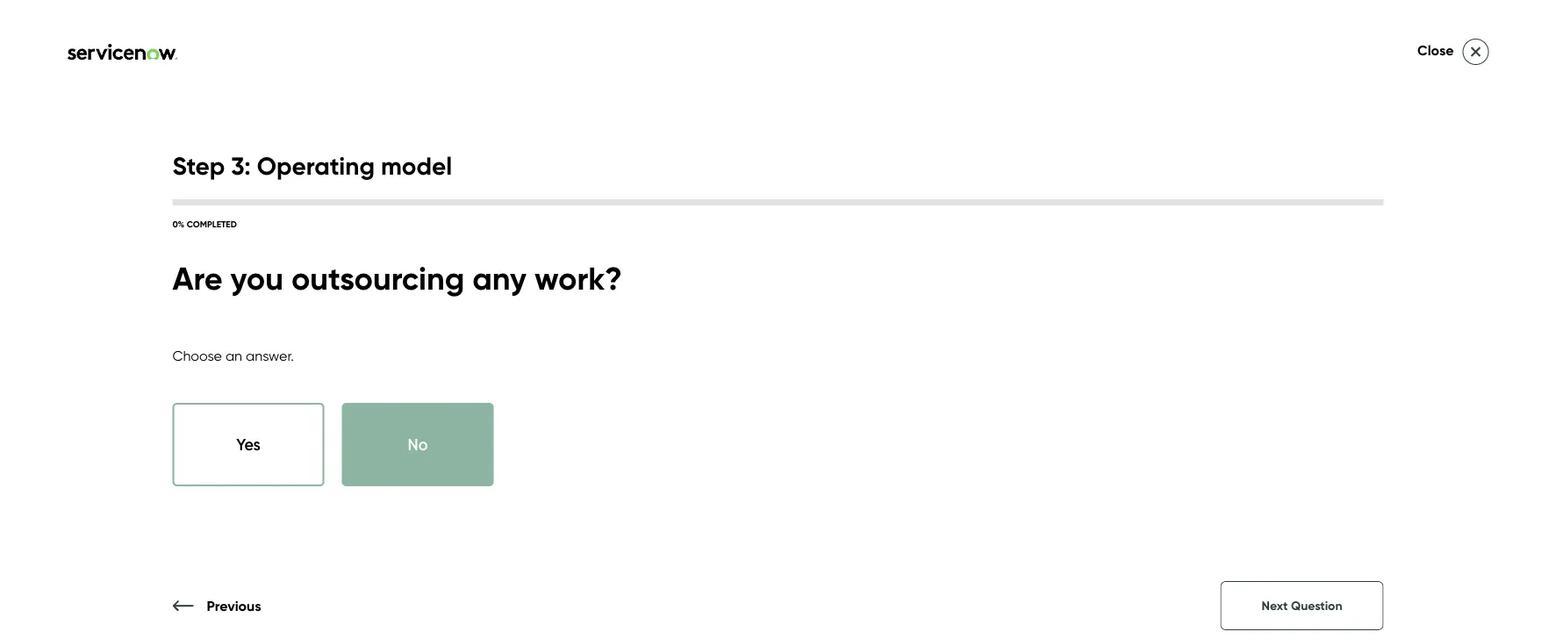 Task type: vqa. For each thing, say whether or not it's contained in the screenshot.
left 'visibility'
no



Task type: describe. For each thing, give the bounding box(es) containing it.
next question link
[[1221, 581, 1384, 630]]

work?
[[535, 259, 623, 298]]

choose
[[173, 347, 222, 364]]

answer.
[[246, 347, 294, 364]]

no
[[408, 435, 428, 454]]

yes
[[236, 435, 261, 454]]

previous
[[207, 597, 261, 614]]

customer
[[167, 49, 261, 75]]

next question
[[1262, 598, 1343, 613]]

step
[[173, 150, 225, 181]]

choose an answer.
[[173, 347, 294, 364]]

3:
[[231, 150, 251, 181]]

question
[[1291, 598, 1343, 613]]

customer success center link
[[35, 49, 421, 75]]

any
[[473, 259, 527, 298]]

next
[[1262, 598, 1288, 613]]

0% completed
[[173, 219, 237, 229]]



Task type: locate. For each thing, give the bounding box(es) containing it.
close
[[1418, 42, 1454, 59]]

customer success center
[[167, 49, 416, 75]]

are
[[173, 259, 223, 298]]

operating
[[257, 150, 375, 181]]

success
[[267, 49, 344, 75]]

model
[[381, 150, 452, 181]]

0%
[[173, 219, 185, 229]]

step 3: operating model
[[173, 150, 452, 181]]

outsourcing
[[291, 259, 465, 298]]

completed
[[187, 219, 237, 229]]

an
[[226, 347, 242, 364]]

center
[[349, 49, 416, 75]]

you
[[231, 259, 284, 298]]

are you outsourcing any work?
[[173, 259, 623, 298]]



